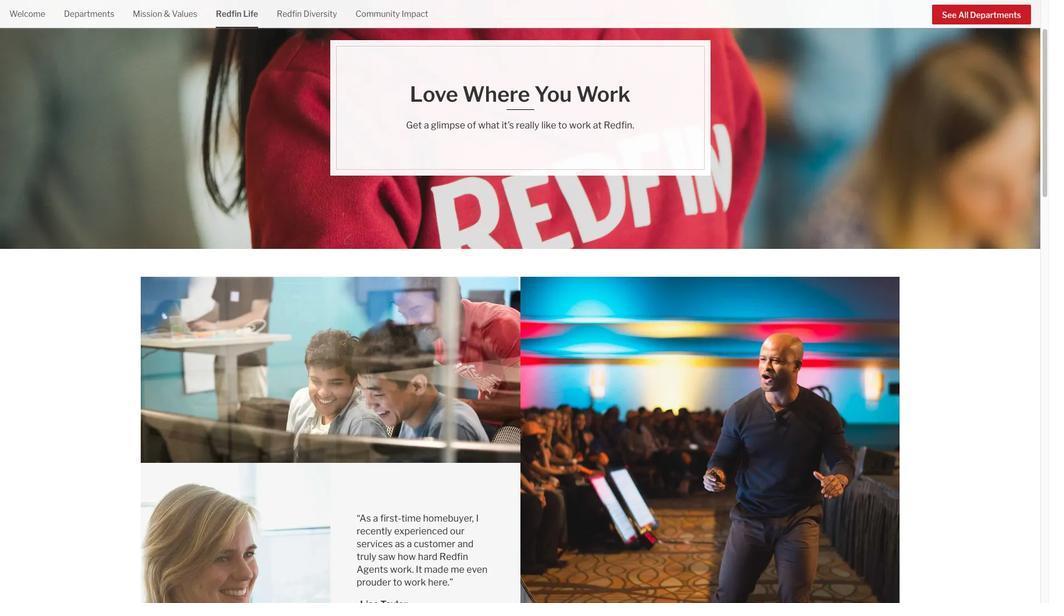 Task type: locate. For each thing, give the bounding box(es) containing it.
see all departments
[[942, 10, 1021, 20]]

as
[[395, 539, 405, 550]]

redfin
[[216, 9, 242, 19], [277, 9, 302, 19], [440, 551, 468, 563]]

1 vertical spatial to
[[393, 577, 402, 588]]

work down it
[[404, 577, 426, 588]]

a
[[424, 120, 429, 131], [373, 513, 378, 524], [407, 539, 412, 550]]

1 horizontal spatial departments
[[970, 10, 1021, 20]]

love
[[410, 81, 458, 107]]

really
[[516, 120, 540, 131]]

redfin life link
[[216, 0, 258, 27]]

i
[[476, 513, 479, 524]]

glimpse
[[431, 120, 465, 131]]

1 horizontal spatial work
[[569, 120, 591, 131]]

redfin left diversity
[[277, 9, 302, 19]]

0 horizontal spatial work
[[404, 577, 426, 588]]

0 horizontal spatial redfin
[[216, 9, 242, 19]]

a right get at the left of page
[[424, 120, 429, 131]]

redfin up me
[[440, 551, 468, 563]]

a for first-
[[373, 513, 378, 524]]

0 vertical spatial to
[[558, 120, 567, 131]]

0 vertical spatial a
[[424, 120, 429, 131]]

love where you work
[[410, 81, 631, 107]]

"as
[[357, 513, 371, 524]]

work
[[576, 81, 631, 107]]

2 horizontal spatial a
[[424, 120, 429, 131]]

2 horizontal spatial redfin
[[440, 551, 468, 563]]

diversity
[[304, 9, 337, 19]]

redfin left life
[[216, 9, 242, 19]]

get
[[406, 120, 422, 131]]

our
[[450, 526, 465, 537]]

mission & values link
[[133, 0, 197, 27]]

work
[[569, 120, 591, 131], [404, 577, 426, 588]]

hard
[[418, 551, 438, 563]]

redfin diversity
[[277, 9, 337, 19]]

saw
[[378, 551, 396, 563]]

values
[[172, 9, 197, 19]]

here."
[[428, 577, 453, 588]]

community
[[356, 9, 400, 19]]

like
[[542, 120, 556, 131]]

recently
[[357, 526, 392, 537]]

departments
[[64, 9, 114, 19], [970, 10, 1021, 20]]

work left at
[[569, 120, 591, 131]]

"as a first-time homebuyer, i recently experienced our services as a customer and truly saw how hard redfin agents work. it made me even prouder to work here."
[[357, 513, 488, 588]]

a for glimpse
[[424, 120, 429, 131]]

0 horizontal spatial a
[[373, 513, 378, 524]]

1 vertical spatial a
[[373, 513, 378, 524]]

1 horizontal spatial redfin
[[277, 9, 302, 19]]

community impact link
[[356, 0, 428, 27]]

redfin inside 'redfin life' link
[[216, 9, 242, 19]]

what
[[478, 120, 500, 131]]

departments link
[[64, 0, 114, 27]]

and
[[458, 539, 474, 550]]

redfin life
[[216, 9, 258, 19]]

it's
[[502, 120, 514, 131]]

to
[[558, 120, 567, 131], [393, 577, 402, 588]]

first-
[[380, 513, 402, 524]]

1 vertical spatial work
[[404, 577, 426, 588]]

redfin diversity link
[[277, 0, 337, 27]]

work.
[[390, 564, 414, 575]]

see all departments button
[[932, 5, 1031, 24]]

2 vertical spatial a
[[407, 539, 412, 550]]

0 horizontal spatial to
[[393, 577, 402, 588]]

to right like
[[558, 120, 567, 131]]

where
[[463, 81, 530, 107]]

redfin.
[[604, 120, 635, 131]]

a right as
[[407, 539, 412, 550]]

prouder
[[357, 577, 391, 588]]

a right "as
[[373, 513, 378, 524]]

to down work.
[[393, 577, 402, 588]]

welcome link
[[9, 0, 45, 27]]

mission & values
[[133, 9, 197, 19]]



Task type: describe. For each thing, give the bounding box(es) containing it.
1 horizontal spatial to
[[558, 120, 567, 131]]

see
[[942, 10, 957, 20]]

time
[[402, 513, 421, 524]]

departments inside "see all departments" button
[[970, 10, 1021, 20]]

me
[[451, 564, 465, 575]]

at
[[593, 120, 602, 131]]

it
[[416, 564, 422, 575]]

services
[[357, 539, 393, 550]]

redfin for redfin life
[[216, 9, 242, 19]]

community impact
[[356, 9, 428, 19]]

1 horizontal spatial a
[[407, 539, 412, 550]]

redfin inside "as a first-time homebuyer, i recently experienced our services as a customer and truly saw how hard redfin agents work. it made me even prouder to work here."
[[440, 551, 468, 563]]

homebuyer,
[[423, 513, 474, 524]]

made
[[424, 564, 449, 575]]

you
[[535, 81, 572, 107]]

&
[[164, 9, 170, 19]]

truly
[[357, 551, 376, 563]]

0 vertical spatial work
[[569, 120, 591, 131]]

even
[[467, 564, 488, 575]]

agents
[[357, 564, 388, 575]]

how
[[398, 551, 416, 563]]

experienced
[[394, 526, 448, 537]]

to inside "as a first-time homebuyer, i recently experienced our services as a customer and truly saw how hard redfin agents work. it made me even prouder to work here."
[[393, 577, 402, 588]]

mission
[[133, 9, 162, 19]]

get a glimpse of what it's really like to work at redfin.
[[406, 120, 635, 131]]

life
[[243, 9, 258, 19]]

0 horizontal spatial departments
[[64, 9, 114, 19]]

of
[[467, 120, 476, 131]]

redfin for redfin diversity
[[277, 9, 302, 19]]

customer
[[414, 539, 456, 550]]

all
[[959, 10, 969, 20]]

welcome
[[9, 9, 45, 19]]

impact
[[402, 9, 428, 19]]

work inside "as a first-time homebuyer, i recently experienced our services as a customer and truly saw how hard redfin agents work. it made me even prouder to work here."
[[404, 577, 426, 588]]



Task type: vqa. For each thing, say whether or not it's contained in the screenshot.
Edit button to the top
no



